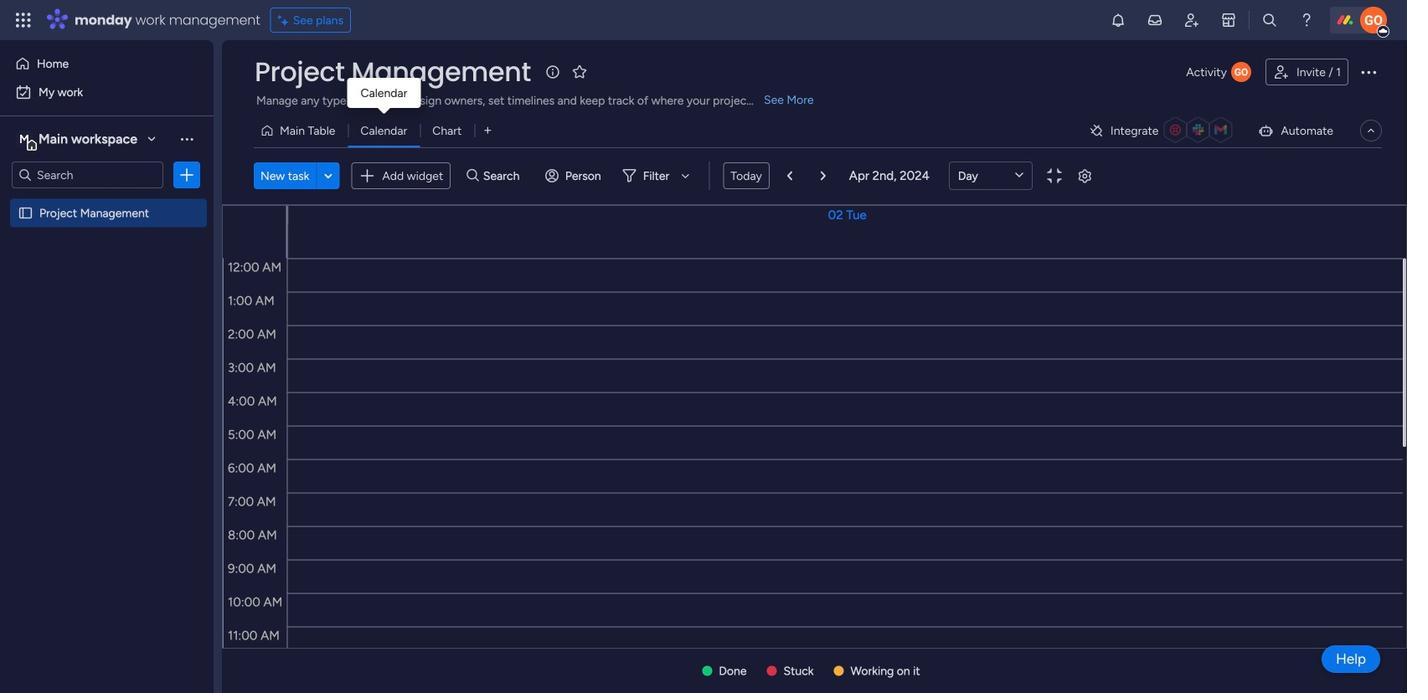 Task type: vqa. For each thing, say whether or not it's contained in the screenshot.
Invite members image on the top of page
yes



Task type: describe. For each thing, give the bounding box(es) containing it.
0 vertical spatial option
[[10, 50, 204, 77]]

2 list arrow image from the left
[[821, 171, 826, 181]]

1 horizontal spatial options image
[[1359, 62, 1379, 82]]

notifications image
[[1110, 12, 1127, 28]]

show board description image
[[543, 64, 563, 80]]

board activity image
[[1232, 62, 1252, 82]]

public board image
[[18, 205, 34, 221]]

invite members image
[[1184, 12, 1201, 28]]

add to favorites image
[[571, 63, 588, 80]]

monday marketplace image
[[1221, 12, 1238, 28]]

help image
[[1299, 12, 1316, 28]]

Search in workspace field
[[35, 166, 140, 185]]

2 vertical spatial option
[[0, 198, 214, 202]]

collapse board header image
[[1365, 124, 1379, 137]]



Task type: locate. For each thing, give the bounding box(es) containing it.
options image
[[1359, 62, 1379, 82], [178, 167, 195, 184]]

list arrow image
[[788, 171, 793, 181], [821, 171, 826, 181]]

options image down gary orlando icon
[[1359, 62, 1379, 82]]

options image down workspace options image
[[178, 167, 195, 184]]

gary orlando image
[[1361, 7, 1388, 34]]

workspace image
[[16, 130, 33, 148]]

workspace options image
[[178, 131, 195, 147]]

1 vertical spatial options image
[[178, 167, 195, 184]]

search everything image
[[1262, 12, 1279, 28]]

arrow down image
[[676, 166, 696, 186]]

None field
[[251, 54, 535, 90]]

1 list arrow image from the left
[[788, 171, 793, 181]]

Search field
[[479, 164, 530, 188]]

list box
[[0, 196, 214, 454]]

select product image
[[15, 12, 32, 28]]

update feed image
[[1147, 12, 1164, 28]]

add view image
[[485, 125, 491, 137]]

see plans image
[[278, 11, 293, 30]]

angle down image
[[324, 170, 332, 182]]

option
[[10, 50, 204, 77], [10, 79, 204, 106], [0, 198, 214, 202]]

v2 search image
[[467, 167, 479, 185]]

0 horizontal spatial options image
[[178, 167, 195, 184]]

workspace selection element
[[16, 129, 140, 151]]

0 vertical spatial options image
[[1359, 62, 1379, 82]]

1 vertical spatial option
[[10, 79, 204, 106]]

0 horizontal spatial list arrow image
[[788, 171, 793, 181]]

1 horizontal spatial list arrow image
[[821, 171, 826, 181]]



